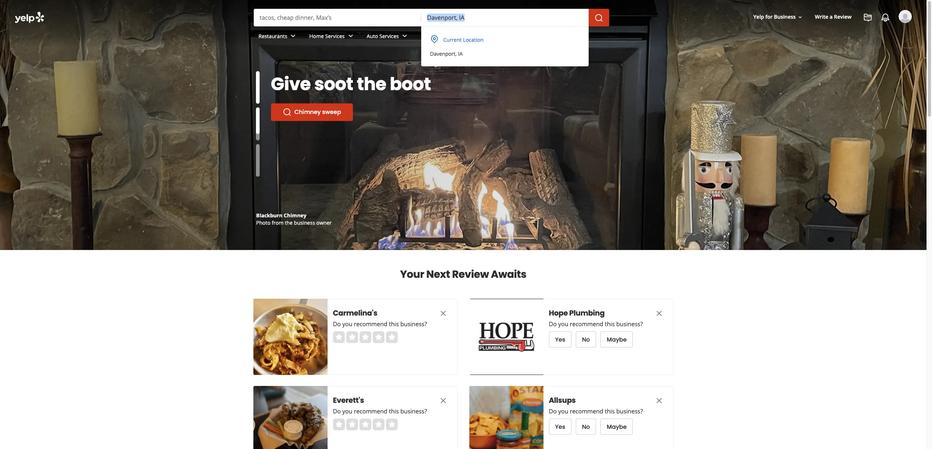 Task type: describe. For each thing, give the bounding box(es) containing it.
yes button for allsups
[[549, 419, 572, 436]]

maybe for allsups
[[607, 423, 627, 432]]

projects image
[[864, 13, 872, 22]]

dismiss card image for carmelina's
[[439, 310, 448, 318]]

allsups link
[[549, 396, 641, 406]]

more link
[[415, 26, 450, 48]]

2 select slide image from the top
[[256, 103, 259, 136]]

maybe for hope plumbing
[[607, 336, 627, 344]]

davenport, ia link
[[426, 47, 583, 61]]

do you recommend this business? for everett's
[[333, 408, 427, 416]]

do you recommend this business? for carmelina's
[[333, 321, 427, 329]]

this for everett's
[[389, 408, 399, 416]]

business
[[774, 13, 796, 20]]

your next review awaits
[[400, 268, 527, 282]]

auto services link
[[361, 26, 415, 48]]

home services link
[[303, 26, 361, 48]]

allsups
[[549, 396, 576, 406]]

carmelina's link
[[333, 309, 425, 319]]

you for carmelina's
[[342, 321, 352, 329]]

no for allsups
[[582, 423, 590, 432]]

recommend for allsups
[[570, 408, 603, 416]]

hope plumbing link
[[549, 309, 641, 319]]

do for carmelina's
[[333, 321, 341, 329]]

photo
[[256, 220, 270, 227]]

auto
[[367, 33, 378, 40]]

ia
[[458, 50, 463, 57]]

no button for allsups
[[576, 419, 596, 436]]

do for hope plumbing
[[549, 321, 557, 329]]

this for allsups
[[605, 408, 615, 416]]

dismiss card image for hope plumbing
[[655, 310, 664, 318]]

services for home services
[[325, 33, 345, 40]]

photo of allsups image
[[469, 387, 543, 450]]

maybe button for hope plumbing
[[601, 332, 633, 348]]

carmelina's
[[333, 309, 377, 319]]

this for carmelina's
[[389, 321, 399, 329]]

maybe button for allsups
[[601, 419, 633, 436]]

dismiss card image for allsups
[[655, 397, 664, 406]]

chimney inside blackburn chimney photo from the business owner
[[284, 212, 306, 219]]

16 chevron down v2 image
[[797, 14, 803, 20]]

do for everett's
[[333, 408, 341, 416]]

davenport,
[[430, 50, 457, 57]]

blackburn chimney photo from the business owner
[[256, 212, 332, 227]]

for
[[766, 13, 773, 20]]

awaits
[[491, 268, 527, 282]]

do you recommend this business? for allsups
[[549, 408, 643, 416]]

no for hope plumbing
[[582, 336, 590, 344]]

business? for carmelina's
[[400, 321, 427, 329]]

do for allsups
[[549, 408, 557, 416]]

photo of hope plumbing image
[[469, 299, 543, 376]]

more
[[421, 33, 434, 40]]

Find text field
[[260, 14, 415, 22]]

current
[[443, 36, 462, 43]]

yes for allsups
[[555, 423, 565, 432]]

none field the find
[[260, 14, 415, 22]]

current location
[[443, 36, 484, 43]]

a
[[830, 13, 833, 20]]

rating element for everett's
[[333, 419, 398, 431]]

blackburn chimney link
[[256, 212, 306, 219]]

1 select slide image from the top
[[256, 71, 259, 104]]



Task type: locate. For each thing, give the bounding box(es) containing it.
rating element
[[333, 332, 398, 344], [333, 419, 398, 431]]

you down the allsups
[[558, 408, 568, 416]]

0 vertical spatial chimney
[[294, 108, 321, 116]]

1 24 chevron down v2 image from the left
[[289, 32, 298, 41]]

services inside home services link
[[325, 33, 345, 40]]

1 vertical spatial review
[[452, 268, 489, 282]]

services for auto services
[[379, 33, 399, 40]]

0 vertical spatial maybe button
[[601, 332, 633, 348]]

no down 'plumbing'
[[582, 336, 590, 344]]

0 vertical spatial review
[[834, 13, 852, 20]]

0 vertical spatial yes
[[555, 336, 565, 344]]

this down allsups link
[[605, 408, 615, 416]]

do you recommend this business?
[[333, 321, 427, 329], [549, 321, 643, 329], [333, 408, 427, 416], [549, 408, 643, 416]]

business? for hope plumbing
[[616, 321, 643, 329]]

home services
[[309, 33, 345, 40]]

do you recommend this business? down carmelina's link
[[333, 321, 427, 329]]

  text field
[[427, 14, 583, 22]]

0 vertical spatial the
[[357, 72, 386, 97]]

select slide image left "24 search v2" image
[[256, 103, 259, 136]]

None search field
[[0, 0, 927, 78]]

you for everett's
[[342, 408, 352, 416]]

the inside blackburn chimney photo from the business owner
[[285, 220, 293, 227]]

photo of everett's image
[[253, 387, 327, 450]]

chimney
[[294, 108, 321, 116], [284, 212, 306, 219]]

0 vertical spatial rating element
[[333, 332, 398, 344]]

review right next
[[452, 268, 489, 282]]

recommend down 'plumbing'
[[570, 321, 603, 329]]

1 vertical spatial maybe
[[607, 423, 627, 432]]

sweep
[[322, 108, 341, 116]]

user actions element
[[748, 9, 922, 54]]

your
[[400, 268, 424, 282]]

you down hope at right bottom
[[558, 321, 568, 329]]

business? down everett's link
[[400, 408, 427, 416]]

2 maybe button from the top
[[601, 419, 633, 436]]

give
[[271, 72, 311, 97]]

do down everett's
[[333, 408, 341, 416]]

recommend for carmelina's
[[354, 321, 387, 329]]

this
[[389, 321, 399, 329], [605, 321, 615, 329], [389, 408, 399, 416], [605, 408, 615, 416]]

maybe down allsups link
[[607, 423, 627, 432]]

0 vertical spatial no button
[[576, 332, 596, 348]]

boot
[[390, 72, 431, 97]]

everett's
[[333, 396, 364, 406]]

give soot the boot
[[271, 72, 431, 97]]

1 maybe button from the top
[[601, 332, 633, 348]]

0 horizontal spatial 24 chevron down v2 image
[[289, 32, 298, 41]]

dismiss card image for everett's
[[439, 397, 448, 406]]

yes button down hope at right bottom
[[549, 332, 572, 348]]

plumbing
[[569, 309, 605, 319]]

maybe down "hope plumbing" link
[[607, 336, 627, 344]]

hope
[[549, 309, 568, 319]]

24 marker v2 image
[[430, 35, 439, 44]]

no button down 'plumbing'
[[576, 332, 596, 348]]

1 horizontal spatial 24 chevron down v2 image
[[346, 32, 355, 41]]

hope plumbing
[[549, 309, 605, 319]]

location
[[463, 36, 484, 43]]

1 dismiss card image from the top
[[655, 310, 664, 318]]

(no rating) image
[[333, 332, 398, 344], [333, 419, 398, 431]]

1 vertical spatial the
[[285, 220, 293, 227]]

do down hope at right bottom
[[549, 321, 557, 329]]

None radio
[[359, 332, 371, 344], [346, 419, 358, 431], [359, 419, 371, 431], [359, 332, 371, 344], [346, 419, 358, 431], [359, 419, 371, 431]]

2 no from the top
[[582, 423, 590, 432]]

home
[[309, 33, 324, 40]]

24 chevron down v2 image for more
[[435, 32, 444, 41]]

soot
[[314, 72, 353, 97]]

0 vertical spatial maybe
[[607, 336, 627, 344]]

notifications image
[[881, 13, 890, 22]]

auto services
[[367, 33, 399, 40]]

1 vertical spatial maybe button
[[601, 419, 633, 436]]

write a review link
[[812, 10, 855, 24]]

yes
[[555, 336, 565, 344], [555, 423, 565, 432]]

chimney sweep link
[[271, 104, 353, 121]]

business? down carmelina's link
[[400, 321, 427, 329]]

yes button down the allsups
[[549, 419, 572, 436]]

1 vertical spatial yes
[[555, 423, 565, 432]]

review for a
[[834, 13, 852, 20]]

None field
[[260, 14, 415, 22], [427, 14, 583, 22], [427, 14, 583, 22]]

1 maybe from the top
[[607, 336, 627, 344]]

2 (no rating) image from the top
[[333, 419, 398, 431]]

no
[[582, 336, 590, 344], [582, 423, 590, 432]]

yes down hope at right bottom
[[555, 336, 565, 344]]

business? for allsups
[[616, 408, 643, 416]]

24 chevron down v2 image for restaurants
[[289, 32, 298, 41]]

this down everett's link
[[389, 408, 399, 416]]

recommend down everett's link
[[354, 408, 387, 416]]

1 vertical spatial (no rating) image
[[333, 419, 398, 431]]

write
[[815, 13, 829, 20]]

1 vertical spatial no
[[582, 423, 590, 432]]

services right home
[[325, 33, 345, 40]]

1 vertical spatial no button
[[576, 419, 596, 436]]

yelp
[[754, 13, 764, 20]]

1 services from the left
[[325, 33, 345, 40]]

restaurants link
[[253, 26, 303, 48]]

no button for hope plumbing
[[576, 332, 596, 348]]

24 search v2 image
[[283, 108, 291, 117]]

recommend
[[354, 321, 387, 329], [570, 321, 603, 329], [354, 408, 387, 416], [570, 408, 603, 416]]

services inside auto services link
[[379, 33, 399, 40]]

recommend for hope plumbing
[[570, 321, 603, 329]]

review inside user actions element
[[834, 13, 852, 20]]

yes button for hope plumbing
[[549, 332, 572, 348]]

photo of carmelina's image
[[253, 299, 327, 376]]

24 chevron down v2 image inside home services link
[[346, 32, 355, 41]]

24 chevron down v2 image right more
[[435, 32, 444, 41]]

this down carmelina's link
[[389, 321, 399, 329]]

the
[[357, 72, 386, 97], [285, 220, 293, 227]]

none search field inside search box
[[254, 9, 611, 26]]

yelp for business
[[754, 13, 796, 20]]

maybe
[[607, 336, 627, 344], [607, 423, 627, 432]]

1 horizontal spatial services
[[379, 33, 399, 40]]

no button down allsups link
[[576, 419, 596, 436]]

do down the allsups
[[549, 408, 557, 416]]

0 vertical spatial (no rating) image
[[333, 332, 398, 344]]

24 chevron down v2 image
[[400, 32, 409, 41]]

yes button
[[549, 332, 572, 348], [549, 419, 572, 436]]

none search field containing yelp for business
[[0, 0, 927, 78]]

(no rating) image down "carmelina's"
[[333, 332, 398, 344]]

0 vertical spatial dismiss card image
[[655, 310, 664, 318]]

maybe button
[[601, 332, 633, 348], [601, 419, 633, 436]]

1 horizontal spatial the
[[357, 72, 386, 97]]

recommend down carmelina's link
[[354, 321, 387, 329]]

write a review
[[815, 13, 852, 20]]

tyler b. image
[[899, 10, 912, 23]]

rating element down everett's link
[[333, 419, 398, 431]]

services left 24 chevron down v2 image
[[379, 33, 399, 40]]

business categories element
[[253, 26, 912, 48]]

1 no button from the top
[[576, 332, 596, 348]]

yes for hope plumbing
[[555, 336, 565, 344]]

3 24 chevron down v2 image from the left
[[435, 32, 444, 41]]

do you recommend this business? down everett's link
[[333, 408, 427, 416]]

Near text field
[[427, 14, 583, 22]]

no button
[[576, 332, 596, 348], [576, 419, 596, 436]]

services
[[325, 33, 345, 40], [379, 33, 399, 40]]

2 rating element from the top
[[333, 419, 398, 431]]

business
[[294, 220, 315, 227]]

0 horizontal spatial the
[[285, 220, 293, 227]]

(no rating) image for everett's
[[333, 419, 398, 431]]

explore banner section banner
[[0, 0, 927, 250]]

do you recommend this business? down "hope plumbing" link
[[549, 321, 643, 329]]

review for next
[[452, 268, 489, 282]]

do
[[333, 321, 341, 329], [549, 321, 557, 329], [333, 408, 341, 416], [549, 408, 557, 416]]

you down "carmelina's"
[[342, 321, 352, 329]]

recommend down allsups link
[[570, 408, 603, 416]]

2 yes button from the top
[[549, 419, 572, 436]]

this for hope plumbing
[[605, 321, 615, 329]]

maybe button down allsups link
[[601, 419, 633, 436]]

1 vertical spatial dismiss card image
[[655, 397, 664, 406]]

1 yes from the top
[[555, 336, 565, 344]]

None search field
[[254, 9, 611, 26]]

24 chevron down v2 image inside more link
[[435, 32, 444, 41]]

1 vertical spatial dismiss card image
[[439, 397, 448, 406]]

review right a
[[834, 13, 852, 20]]

current location link
[[426, 33, 584, 47]]

yes down the allsups
[[555, 423, 565, 432]]

restaurants
[[259, 33, 287, 40]]

search image
[[595, 13, 603, 22]]

24 chevron down v2 image left auto
[[346, 32, 355, 41]]

do down "carmelina's"
[[333, 321, 341, 329]]

business? for everett's
[[400, 408, 427, 416]]

select slide image
[[256, 71, 259, 104], [256, 103, 259, 136]]

0 vertical spatial dismiss card image
[[439, 310, 448, 318]]

you for allsups
[[558, 408, 568, 416]]

2 24 chevron down v2 image from the left
[[346, 32, 355, 41]]

from
[[272, 220, 284, 227]]

1 vertical spatial chimney
[[284, 212, 306, 219]]

business? down allsups link
[[616, 408, 643, 416]]

1 (no rating) image from the top
[[333, 332, 398, 344]]

dismiss card image
[[655, 310, 664, 318], [655, 397, 664, 406]]

0 vertical spatial yes button
[[549, 332, 572, 348]]

do you recommend this business? down allsups link
[[549, 408, 643, 416]]

chimney up business
[[284, 212, 306, 219]]

rating element down "carmelina's"
[[333, 332, 398, 344]]

maybe button down "hope plumbing" link
[[601, 332, 633, 348]]

next
[[426, 268, 450, 282]]

(no rating) image down everett's link
[[333, 419, 398, 431]]

yelp for business button
[[751, 10, 806, 24]]

you for hope plumbing
[[558, 321, 568, 329]]

rating element for carmelina's
[[333, 332, 398, 344]]

24 chevron down v2 image for home services
[[346, 32, 355, 41]]

1 dismiss card image from the top
[[439, 310, 448, 318]]

you down everett's
[[342, 408, 352, 416]]

chimney right "24 search v2" image
[[294, 108, 321, 116]]

2 dismiss card image from the top
[[655, 397, 664, 406]]

review
[[834, 13, 852, 20], [452, 268, 489, 282]]

24 chevron down v2 image
[[289, 32, 298, 41], [346, 32, 355, 41], [435, 32, 444, 41]]

recommend for everett's
[[354, 408, 387, 416]]

chimney sweep
[[294, 108, 341, 116]]

2 dismiss card image from the top
[[439, 397, 448, 406]]

do you recommend this business? for hope plumbing
[[549, 321, 643, 329]]

this down "hope plumbing" link
[[605, 321, 615, 329]]

no down allsups link
[[582, 423, 590, 432]]

everett's link
[[333, 396, 425, 406]]

0 horizontal spatial review
[[452, 268, 489, 282]]

1 no from the top
[[582, 336, 590, 344]]

owner
[[316, 220, 332, 227]]

business? down "hope plumbing" link
[[616, 321, 643, 329]]

business?
[[400, 321, 427, 329], [616, 321, 643, 329], [400, 408, 427, 416], [616, 408, 643, 416]]

2 maybe from the top
[[607, 423, 627, 432]]

2 horizontal spatial 24 chevron down v2 image
[[435, 32, 444, 41]]

1 horizontal spatial review
[[834, 13, 852, 20]]

1 yes button from the top
[[549, 332, 572, 348]]

(no rating) image for carmelina's
[[333, 332, 398, 344]]

1 rating element from the top
[[333, 332, 398, 344]]

2 no button from the top
[[576, 419, 596, 436]]

2 services from the left
[[379, 33, 399, 40]]

blackburn
[[256, 212, 283, 219]]

you
[[342, 321, 352, 329], [558, 321, 568, 329], [342, 408, 352, 416], [558, 408, 568, 416]]

0 horizontal spatial services
[[325, 33, 345, 40]]

None radio
[[333, 332, 345, 344], [346, 332, 358, 344], [373, 332, 384, 344], [386, 332, 398, 344], [333, 419, 345, 431], [373, 419, 384, 431], [386, 419, 398, 431], [333, 332, 345, 344], [346, 332, 358, 344], [373, 332, 384, 344], [386, 332, 398, 344], [333, 419, 345, 431], [373, 419, 384, 431], [386, 419, 398, 431]]

1 vertical spatial yes button
[[549, 419, 572, 436]]

dismiss card image
[[439, 310, 448, 318], [439, 397, 448, 406]]

0 vertical spatial no
[[582, 336, 590, 344]]

24 chevron down v2 image inside restaurants link
[[289, 32, 298, 41]]

1 vertical spatial rating element
[[333, 419, 398, 431]]

2 yes from the top
[[555, 423, 565, 432]]

select slide image left give on the top of page
[[256, 71, 259, 104]]

24 chevron down v2 image right restaurants
[[289, 32, 298, 41]]

davenport, ia
[[430, 50, 463, 57]]



Task type: vqa. For each thing, say whether or not it's contained in the screenshot.
leftmost "Hawaiian"
no



